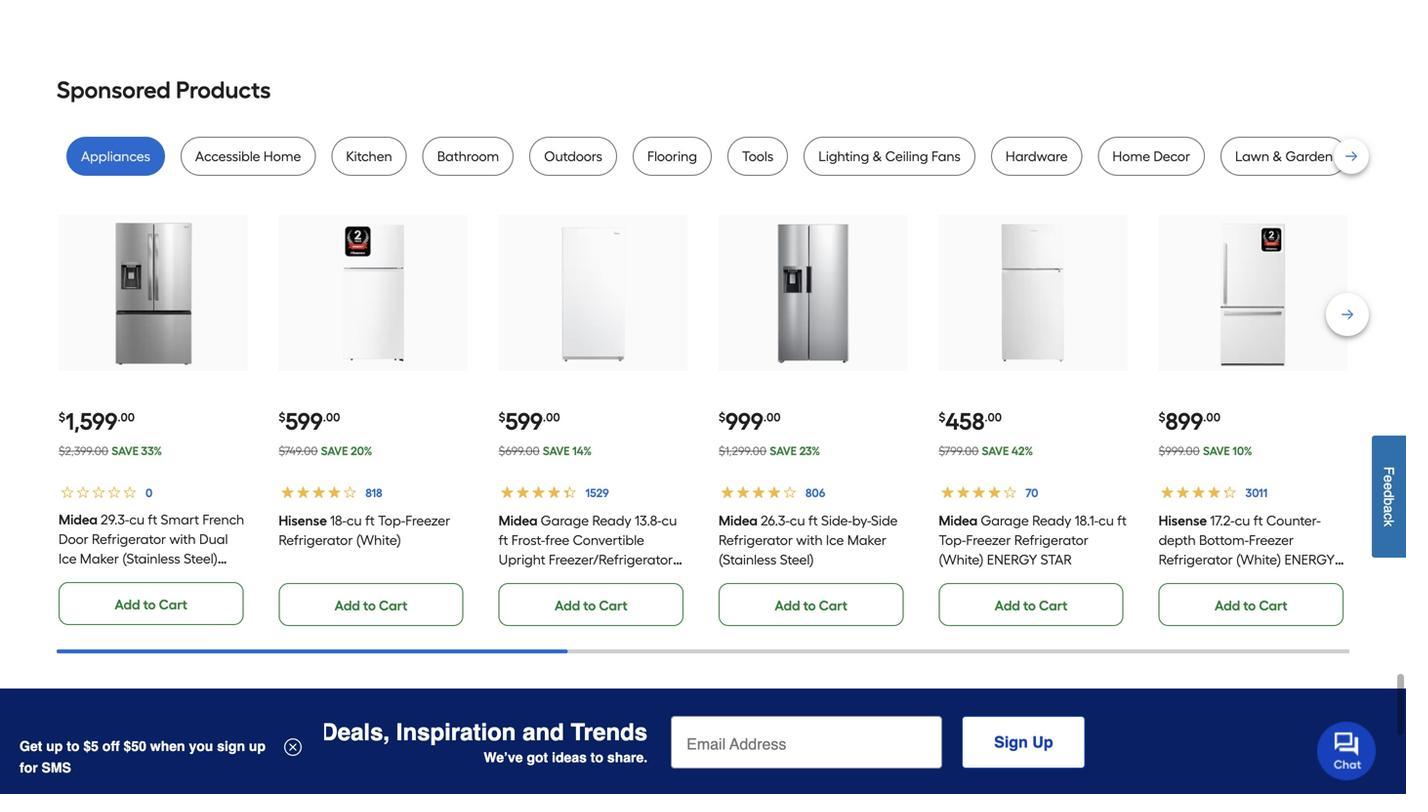 Task type: locate. For each thing, give the bounding box(es) containing it.
0 vertical spatial ice
[[826, 532, 845, 549]]

0 vertical spatial top-
[[378, 512, 406, 529]]

add down '17.2-cu ft counter- depth bottom-freezer refrigerator (white) energy star'
[[1215, 597, 1241, 614]]

0 horizontal spatial steel)
[[184, 550, 218, 567]]

freezer right the 18-
[[406, 512, 451, 529]]

midea inside "458" list item
[[939, 512, 978, 529]]

1 horizontal spatial top-
[[939, 532, 967, 549]]

0 horizontal spatial (stainless
[[122, 550, 180, 567]]

refrigerator
[[92, 531, 166, 547], [279, 532, 353, 549], [719, 532, 793, 549], [1015, 532, 1089, 549], [1159, 551, 1234, 568]]

add down garage ready 18.1-cu ft top-freezer refrigerator (white) energy star
[[995, 597, 1021, 614]]

& for lawn
[[1274, 148, 1283, 164]]

french
[[203, 511, 244, 528]]

.00 up the $2,399.00 save 33%
[[118, 410, 135, 424]]

save left 20% at the left of page
[[321, 444, 348, 458]]

5 .00 from the left
[[985, 410, 1002, 424]]

add to cart
[[115, 596, 188, 613], [335, 597, 408, 614], [555, 597, 628, 614], [775, 597, 848, 614], [995, 597, 1068, 614], [1215, 597, 1288, 614]]

.00 for 26.3-cu ft side-by-side refrigerator with ice maker (stainless steel)
[[764, 410, 781, 424]]

for
[[20, 760, 38, 776]]

to down the 26.3-cu ft side-by-side refrigerator with ice maker (stainless steel)
[[804, 597, 816, 614]]

(stainless down smart
[[122, 550, 180, 567]]

$ inside $ 899 .00
[[1159, 410, 1166, 424]]

sign up form
[[671, 716, 1086, 769]]

freezer down the counter- at the right
[[1250, 532, 1295, 549]]

ft inside 18-cu ft top-freezer refrigerator (white)
[[365, 512, 375, 529]]

0 horizontal spatial energy
[[59, 570, 109, 587]]

1 & from the left
[[873, 148, 883, 164]]

ft right the 18-
[[365, 512, 375, 529]]

13.8-
[[635, 512, 662, 529]]

with inside 29.3-cu ft smart french door refrigerator with dual ice maker (stainless steel) energy star
[[169, 531, 196, 547]]

garage for 599
[[541, 512, 589, 529]]

home
[[264, 148, 301, 164], [1113, 148, 1151, 164]]

ft
[[148, 511, 157, 528], [365, 512, 375, 529], [809, 512, 818, 529], [1118, 512, 1127, 529], [1254, 512, 1264, 529], [499, 532, 508, 549]]

$ for 29.3-cu ft smart french door refrigerator with dual ice maker (stainless steel) energy star
[[59, 410, 65, 424]]

cart inside 999 list item
[[819, 597, 848, 614]]

1 horizontal spatial up
[[249, 739, 266, 754]]

cu for 1,599
[[129, 511, 145, 528]]

door
[[59, 531, 89, 547]]

2 e from the top
[[1382, 483, 1398, 490]]

1 horizontal spatial steel)
[[780, 551, 814, 568]]

17.2-
[[1211, 512, 1236, 529]]

decor
[[1154, 148, 1191, 164]]

save inside 1,599 list item
[[112, 444, 139, 458]]

to inside 999 list item
[[804, 597, 816, 614]]

convertible
[[573, 532, 645, 549]]

to left "$5"
[[67, 739, 80, 754]]

to down 29.3-cu ft smart french door refrigerator with dual ice maker (stainless steel) energy star
[[143, 596, 156, 613]]

ft inside garage ready 18.1-cu ft top-freezer refrigerator (white) energy star
[[1118, 512, 1127, 529]]

ft inside garage ready 13.8-cu ft frost-free convertible upright freezer/refrigerator (white)
[[499, 532, 508, 549]]

energy inside garage ready 18.1-cu ft top-freezer refrigerator (white) energy star
[[988, 551, 1038, 568]]

1 horizontal spatial maker
[[848, 532, 887, 549]]

1 horizontal spatial 599 list item
[[499, 215, 688, 626]]

freezer for 899
[[1250, 532, 1295, 549]]

bathroom
[[437, 148, 499, 164]]

maker down door
[[80, 550, 119, 567]]

save inside 999 list item
[[770, 444, 797, 458]]

1 horizontal spatial home
[[1113, 148, 1151, 164]]

to down 18-cu ft top-freezer refrigerator (white)
[[363, 597, 376, 614]]

add to cart down 29.3-cu ft smart french door refrigerator with dual ice maker (stainless steel) energy star
[[115, 596, 188, 613]]

(white) inside garage ready 18.1-cu ft top-freezer refrigerator (white) energy star
[[939, 551, 984, 568]]

$ 599 .00 up $699.00
[[499, 407, 561, 436]]

0 horizontal spatial &
[[873, 148, 883, 164]]

add for side
[[775, 597, 801, 614]]

save left 23%
[[770, 444, 797, 458]]

garden
[[1286, 148, 1334, 164]]

add to cart link down garage ready 18.1-cu ft top-freezer refrigerator (white) energy star
[[939, 583, 1124, 626]]

ice down the side-
[[826, 532, 845, 549]]

$ up $699.00
[[499, 410, 506, 424]]

sign
[[217, 739, 245, 754]]

& left ceiling
[[873, 148, 883, 164]]

to inside 899 list item
[[1244, 597, 1257, 614]]

save inside 899 list item
[[1204, 444, 1231, 458]]

to for frost-
[[584, 597, 596, 614]]

1 vertical spatial ice
[[59, 550, 77, 567]]

add to cart for frost-
[[555, 597, 628, 614]]

ready up convertible
[[593, 512, 632, 529]]

top-
[[378, 512, 406, 529], [939, 532, 967, 549]]

0 horizontal spatial star
[[112, 570, 144, 587]]

freezer inside garage ready 18.1-cu ft top-freezer refrigerator (white) energy star
[[967, 532, 1012, 549]]

1 horizontal spatial $ 599 .00
[[499, 407, 561, 436]]

energy
[[988, 551, 1038, 568], [1285, 551, 1336, 568], [59, 570, 109, 587]]

$ up the $1,299.00 at the right bottom of the page
[[719, 410, 726, 424]]

add to cart down the 26.3-cu ft side-by-side refrigerator with ice maker (stainless steel)
[[775, 597, 848, 614]]

ft for 999
[[809, 512, 818, 529]]

1 599 list item from the left
[[279, 215, 468, 626]]

cart down '17.2-cu ft counter- depth bottom-freezer refrigerator (white) energy star'
[[1260, 597, 1288, 614]]

cart down 29.3-cu ft smart french door refrigerator with dual ice maker (stainless steel) energy star
[[159, 596, 188, 613]]

garage inside garage ready 13.8-cu ft frost-free convertible upright freezer/refrigerator (white)
[[541, 512, 589, 529]]

steel) down dual
[[184, 550, 218, 567]]

cu inside '17.2-cu ft counter- depth bottom-freezer refrigerator (white) energy star'
[[1236, 512, 1251, 529]]

cart inside 899 list item
[[1260, 597, 1288, 614]]

6 $ from the left
[[1159, 410, 1166, 424]]

& for lighting
[[873, 148, 883, 164]]

cart down the 26.3-cu ft side-by-side refrigerator with ice maker (stainless steel)
[[819, 597, 848, 614]]

cu inside 18-cu ft top-freezer refrigerator (white)
[[347, 512, 362, 529]]

29.3-
[[101, 511, 129, 528]]

4 $ from the left
[[719, 410, 726, 424]]

upright
[[499, 551, 546, 568]]

cart down freezer/refrigerator
[[599, 597, 628, 614]]

0 horizontal spatial hisense
[[279, 512, 327, 529]]

by-
[[853, 512, 872, 529]]

add for frost-
[[555, 597, 581, 614]]

energy inside 29.3-cu ft smart french door refrigerator with dual ice maker (stainless steel) energy star
[[59, 570, 109, 587]]

maker inside the 26.3-cu ft side-by-side refrigerator with ice maker (stainless steel)
[[848, 532, 887, 549]]

add to cart down '17.2-cu ft counter- depth bottom-freezer refrigerator (white) energy star'
[[1215, 597, 1288, 614]]

got
[[527, 750, 548, 766]]

to
[[143, 596, 156, 613], [363, 597, 376, 614], [584, 597, 596, 614], [804, 597, 816, 614], [1024, 597, 1037, 614], [1244, 597, 1257, 614], [67, 739, 80, 754], [591, 750, 604, 766]]

ft left the side-
[[809, 512, 818, 529]]

$ 599 .00 up $749.00
[[279, 407, 340, 436]]

0 horizontal spatial top-
[[378, 512, 406, 529]]

2 garage from the left
[[981, 512, 1030, 529]]

add inside 899 list item
[[1215, 597, 1241, 614]]

add inside 1,599 list item
[[115, 596, 140, 613]]

home right accessible
[[264, 148, 301, 164]]

off
[[102, 739, 120, 754]]

.00 inside '$ 999 .00'
[[764, 410, 781, 424]]

1 horizontal spatial energy
[[988, 551, 1038, 568]]

599 up $749.00
[[286, 407, 323, 436]]

add inside 999 list item
[[775, 597, 801, 614]]

with down the side-
[[797, 532, 823, 549]]

cu inside 29.3-cu ft smart french door refrigerator with dual ice maker (stainless steel) energy star
[[129, 511, 145, 528]]

.00 up $799.00 save 42%
[[985, 410, 1002, 424]]

refrigerator down depth at the bottom right of the page
[[1159, 551, 1234, 568]]

$ up $2,399.00 at the bottom of the page
[[59, 410, 65, 424]]

23%
[[800, 444, 821, 458]]

refrigerator down 18.1-
[[1015, 532, 1089, 549]]

midea up frost-
[[499, 512, 538, 529]]

ft inside '17.2-cu ft counter- depth bottom-freezer refrigerator (white) energy star'
[[1254, 512, 1264, 529]]

cart inside 1,599 list item
[[159, 596, 188, 613]]

garage inside garage ready 18.1-cu ft top-freezer refrigerator (white) energy star
[[981, 512, 1030, 529]]

side-
[[822, 512, 853, 529]]

midea inside 999 list item
[[719, 512, 758, 529]]

17.2-cu ft counter- depth bottom-freezer refrigerator (white) energy star
[[1159, 512, 1336, 588]]

add for bottom-
[[1215, 597, 1241, 614]]

add to cart inside 1,599 list item
[[115, 596, 188, 613]]

depth
[[1159, 532, 1197, 549]]

ft right 18.1-
[[1118, 512, 1127, 529]]

42%
[[1012, 444, 1034, 458]]

$ inside $ 1,599 .00
[[59, 410, 65, 424]]

ice inside the 26.3-cu ft side-by-side refrigerator with ice maker (stainless steel)
[[826, 532, 845, 549]]

maker down by-
[[848, 532, 887, 549]]

1 horizontal spatial &
[[1274, 148, 1283, 164]]

2 horizontal spatial star
[[1159, 571, 1191, 588]]

top- down $799.00 in the right of the page
[[939, 532, 967, 549]]

e up d
[[1382, 475, 1398, 483]]

with inside the 26.3-cu ft side-by-side refrigerator with ice maker (stainless steel)
[[797, 532, 823, 549]]

you
[[189, 739, 213, 754]]

1 horizontal spatial with
[[797, 532, 823, 549]]

1 ready from the left
[[593, 512, 632, 529]]

cart
[[159, 596, 188, 613], [379, 597, 408, 614], [599, 597, 628, 614], [819, 597, 848, 614], [1040, 597, 1068, 614], [1260, 597, 1288, 614]]

add to cart link down smart
[[59, 582, 244, 625]]

garage down 42%
[[981, 512, 1030, 529]]

lighting & ceiling fans
[[819, 148, 961, 164]]

midea
[[59, 511, 98, 528], [499, 512, 538, 529], [719, 512, 758, 529], [939, 512, 978, 529]]

2 hisense from the left
[[1159, 512, 1208, 529]]

add to cart inside 899 list item
[[1215, 597, 1288, 614]]

2 599 from the left
[[506, 407, 543, 436]]

$ up $999.00
[[1159, 410, 1166, 424]]

add down garage ready 13.8-cu ft frost-free convertible upright freezer/refrigerator (white)
[[555, 597, 581, 614]]

1 horizontal spatial garage
[[981, 512, 1030, 529]]

add to cart for refrigerator
[[335, 597, 408, 614]]

with
[[169, 531, 196, 547], [797, 532, 823, 549]]

$ up $749.00
[[279, 410, 286, 424]]

add to cart link down freezer/refrigerator
[[499, 583, 684, 626]]

0 horizontal spatial with
[[169, 531, 196, 547]]

steel) down 26.3-
[[780, 551, 814, 568]]

hisense inside 899 list item
[[1159, 512, 1208, 529]]

2 ready from the left
[[1033, 512, 1072, 529]]

2 save from the left
[[321, 444, 348, 458]]

.00 up $1,299.00 save 23%
[[764, 410, 781, 424]]

1 horizontal spatial ice
[[826, 532, 845, 549]]

hisense inside 599 list item
[[279, 512, 327, 529]]

save left the 33%
[[112, 444, 139, 458]]

2 $ 599 .00 from the left
[[499, 407, 561, 436]]

.00 for 29.3-cu ft smart french door refrigerator with dual ice maker (stainless steel) energy star
[[118, 410, 135, 424]]

.00 up $699.00 save 14%
[[543, 410, 561, 424]]

to inside "get up to $5 off $50 when you sign up for sms"
[[67, 739, 80, 754]]

18-
[[330, 512, 347, 529]]

add to cart link inside 899 list item
[[1159, 583, 1344, 626]]

refrigerator inside the 26.3-cu ft side-by-side refrigerator with ice maker (stainless steel)
[[719, 532, 793, 549]]

0 horizontal spatial home
[[264, 148, 301, 164]]

ft for 1,599
[[148, 511, 157, 528]]

up
[[46, 739, 63, 754], [249, 739, 266, 754]]

add to cart link down 18-cu ft top-freezer refrigerator (white)
[[279, 583, 464, 626]]

flooring
[[648, 148, 698, 164]]

steel) inside the 26.3-cu ft side-by-side refrigerator with ice maker (stainless steel)
[[780, 551, 814, 568]]

midea down $799.00 in the right of the page
[[939, 512, 978, 529]]

ceiling
[[886, 148, 929, 164]]

0 horizontal spatial up
[[46, 739, 63, 754]]

1,599 list item
[[59, 215, 248, 625]]

tools
[[743, 148, 774, 164]]

with for 1,599
[[169, 531, 196, 547]]

save left 10%
[[1204, 444, 1231, 458]]

1 .00 from the left
[[118, 410, 135, 424]]

refrigerator down 26.3-
[[719, 532, 793, 549]]

$ for 26.3-cu ft side-by-side refrigerator with ice maker (stainless steel)
[[719, 410, 726, 424]]

f
[[1382, 467, 1398, 475]]

midea left 26.3-
[[719, 512, 758, 529]]

1 horizontal spatial hisense
[[1159, 512, 1208, 529]]

1 vertical spatial maker
[[80, 550, 119, 567]]

.00 inside $ 458 .00
[[985, 410, 1002, 424]]

add to cart down garage ready 18.1-cu ft top-freezer refrigerator (white) energy star
[[995, 597, 1068, 614]]

ft left smart
[[148, 511, 157, 528]]

0 horizontal spatial garage
[[541, 512, 589, 529]]

sponsored products
[[57, 76, 271, 104]]

1 horizontal spatial ready
[[1033, 512, 1072, 529]]

save inside "458" list item
[[982, 444, 1010, 458]]

2 $ from the left
[[279, 410, 286, 424]]

0 vertical spatial maker
[[848, 532, 887, 549]]

steel)
[[184, 550, 218, 567], [780, 551, 814, 568]]

ft left the counter- at the right
[[1254, 512, 1264, 529]]

cart down garage ready 18.1-cu ft top-freezer refrigerator (white) energy star
[[1040, 597, 1068, 614]]

add to cart link inside "458" list item
[[939, 583, 1124, 626]]

599 for hisense
[[286, 407, 323, 436]]

999 list item
[[719, 215, 908, 626]]

ft inside 29.3-cu ft smart french door refrigerator with dual ice maker (stainless steel) energy star
[[148, 511, 157, 528]]

midea inside 1,599 list item
[[59, 511, 98, 528]]

0 horizontal spatial 599 list item
[[279, 215, 468, 626]]

e up b
[[1382, 483, 1398, 490]]

ice inside 29.3-cu ft smart french door refrigerator with dual ice maker (stainless steel) energy star
[[59, 550, 77, 567]]

$699.00
[[499, 444, 540, 458]]

add to cart for top-
[[995, 597, 1068, 614]]

4 .00 from the left
[[764, 410, 781, 424]]

up right "sign"
[[249, 739, 266, 754]]

hisense for 599
[[279, 512, 327, 529]]

share.
[[608, 750, 648, 766]]

2 & from the left
[[1274, 148, 1283, 164]]

$5
[[83, 739, 99, 754]]

to inside "458" list item
[[1024, 597, 1037, 614]]

ice down door
[[59, 550, 77, 567]]

599 up $699.00
[[506, 407, 543, 436]]

.00 up $749.00 save 20% at the left
[[323, 410, 340, 424]]

6 save from the left
[[1204, 444, 1231, 458]]

5 save from the left
[[982, 444, 1010, 458]]

products
[[176, 76, 271, 104]]

top- inside 18-cu ft top-freezer refrigerator (white)
[[378, 512, 406, 529]]

midea for 458
[[939, 512, 978, 529]]

cart down 18-cu ft top-freezer refrigerator (white)
[[379, 597, 408, 614]]

26.3-cu ft side-by-side refrigerator with ice maker (stainless steel)
[[719, 512, 898, 568]]

0 horizontal spatial ready
[[593, 512, 632, 529]]

1 horizontal spatial freezer
[[967, 532, 1012, 549]]

to for bottom-
[[1244, 597, 1257, 614]]

(stainless down 26.3-
[[719, 551, 777, 568]]

599 list item
[[279, 215, 468, 626], [499, 215, 688, 626]]

add
[[115, 596, 140, 613], [335, 597, 360, 614], [555, 597, 581, 614], [775, 597, 801, 614], [995, 597, 1021, 614], [1215, 597, 1241, 614]]

(stainless inside 29.3-cu ft smart french door refrigerator with dual ice maker (stainless steel) energy star
[[122, 550, 180, 567]]

garage up free
[[541, 512, 589, 529]]

home decor
[[1113, 148, 1191, 164]]

add to cart link down the 26.3-cu ft side-by-side refrigerator with ice maker (stainless steel)
[[719, 583, 904, 626]]

ready left 18.1-
[[1033, 512, 1072, 529]]

refrigerator inside garage ready 18.1-cu ft top-freezer refrigerator (white) energy star
[[1015, 532, 1089, 549]]

.00 inside $ 1,599 .00
[[118, 410, 135, 424]]

accessible
[[195, 148, 260, 164]]

1 $ from the left
[[59, 410, 65, 424]]

star
[[1041, 551, 1073, 568], [112, 570, 144, 587], [1159, 571, 1191, 588]]

$ up $799.00 in the right of the page
[[939, 410, 946, 424]]

refrigerator down the 18-
[[279, 532, 353, 549]]

1,599
[[65, 407, 118, 436]]

add to cart link
[[59, 582, 244, 625], [279, 583, 464, 626], [499, 583, 684, 626], [719, 583, 904, 626], [939, 583, 1124, 626], [1159, 583, 1344, 626]]

3 $ from the left
[[499, 410, 506, 424]]

hisense left the 18-
[[279, 512, 327, 529]]

.00 for 18-cu ft top-freezer refrigerator (white)
[[323, 410, 340, 424]]

add to cart inside "458" list item
[[995, 597, 1068, 614]]

add to cart link down bottom-
[[1159, 583, 1344, 626]]

add to cart down freezer/refrigerator
[[555, 597, 628, 614]]

home left decor
[[1113, 148, 1151, 164]]

0 horizontal spatial freezer
[[406, 512, 451, 529]]

to down freezer/refrigerator
[[584, 597, 596, 614]]

5 $ from the left
[[939, 410, 946, 424]]

add down 29.3-cu ft smart french door refrigerator with dual ice maker (stainless steel) energy star
[[115, 596, 140, 613]]

2 .00 from the left
[[323, 410, 340, 424]]

top- right the 18-
[[378, 512, 406, 529]]

$1,299.00
[[719, 444, 767, 458]]

energy for 458
[[988, 551, 1038, 568]]

.00 inside $ 899 .00
[[1204, 410, 1221, 424]]

0 horizontal spatial ice
[[59, 550, 77, 567]]

f e e d b a c k
[[1382, 467, 1398, 527]]

add inside "458" list item
[[995, 597, 1021, 614]]

add down the 26.3-cu ft side-by-side refrigerator with ice maker (stainless steel)
[[775, 597, 801, 614]]

0 horizontal spatial maker
[[80, 550, 119, 567]]

cart for 26.3-cu ft side-by-side refrigerator with ice maker (stainless steel)
[[819, 597, 848, 614]]

save left 42%
[[982, 444, 1010, 458]]

1 599 from the left
[[286, 407, 323, 436]]

maker
[[848, 532, 887, 549], [80, 550, 119, 567]]

ready inside garage ready 18.1-cu ft top-freezer refrigerator (white) energy star
[[1033, 512, 1072, 529]]

save left '14%'
[[543, 444, 570, 458]]

midea 26.3-cu ft side-by-side refrigerator with ice maker (stainless steel) image
[[738, 217, 889, 369]]

freezer down $799.00 save 42%
[[967, 532, 1012, 549]]

1 horizontal spatial star
[[1041, 551, 1073, 568]]

10%
[[1233, 444, 1253, 458]]

1 vertical spatial top-
[[939, 532, 967, 549]]

599
[[286, 407, 323, 436], [506, 407, 543, 436]]

midea up door
[[59, 511, 98, 528]]

add down 18-cu ft top-freezer refrigerator (white)
[[335, 597, 360, 614]]

$ for 18-cu ft top-freezer refrigerator (white)
[[279, 410, 286, 424]]

3 .00 from the left
[[543, 410, 561, 424]]

add to cart link for top-
[[939, 583, 1124, 626]]

cu
[[129, 511, 145, 528], [347, 512, 362, 529], [662, 512, 677, 529], [790, 512, 806, 529], [1099, 512, 1115, 529], [1236, 512, 1251, 529]]

cart inside "458" list item
[[1040, 597, 1068, 614]]

we've
[[484, 750, 523, 766]]

up up sms
[[46, 739, 63, 754]]

0 horizontal spatial $ 599 .00
[[279, 407, 340, 436]]

save for garage ready 13.8-cu ft frost-free convertible upright freezer/refrigerator (white)
[[543, 444, 570, 458]]

6 .00 from the left
[[1204, 410, 1221, 424]]

ready inside garage ready 13.8-cu ft frost-free convertible upright freezer/refrigerator (white)
[[593, 512, 632, 529]]

with down smart
[[169, 531, 196, 547]]

cart for garage ready 18.1-cu ft top-freezer refrigerator (white) energy star
[[1040, 597, 1068, 614]]

star inside garage ready 18.1-cu ft top-freezer refrigerator (white) energy star
[[1041, 551, 1073, 568]]

(white) inside garage ready 13.8-cu ft frost-free convertible upright freezer/refrigerator (white)
[[499, 571, 544, 588]]

energy inside '17.2-cu ft counter- depth bottom-freezer refrigerator (white) energy star'
[[1285, 551, 1336, 568]]

add to cart down 18-cu ft top-freezer refrigerator (white)
[[335, 597, 408, 614]]

1 horizontal spatial (stainless
[[719, 551, 777, 568]]

.00 for 17.2-cu ft counter- depth bottom-freezer refrigerator (white) energy star
[[1204, 410, 1221, 424]]

ft inside the 26.3-cu ft side-by-side refrigerator with ice maker (stainless steel)
[[809, 512, 818, 529]]

midea garage ready 13.8-cu ft frost-free convertible upright freezer/refrigerator (white) image
[[518, 217, 669, 369]]

$ inside $ 458 .00
[[939, 410, 946, 424]]

(white)
[[356, 532, 401, 549], [939, 551, 984, 568], [1237, 551, 1282, 568], [499, 571, 544, 588]]

&
[[873, 148, 883, 164], [1274, 148, 1283, 164]]

1 hisense from the left
[[279, 512, 327, 529]]

refrigerator down 29.3-
[[92, 531, 166, 547]]

e
[[1382, 475, 1398, 483], [1382, 483, 1398, 490]]

add to cart link inside 1,599 list item
[[59, 582, 244, 625]]

20%
[[351, 444, 372, 458]]

garage
[[541, 512, 589, 529], [981, 512, 1030, 529]]

midea 29.3-cu ft smart french door refrigerator with dual ice maker (stainless steel) energy star image
[[78, 217, 229, 369]]

star inside '17.2-cu ft counter- depth bottom-freezer refrigerator (white) energy star'
[[1159, 571, 1191, 588]]

cu inside the 26.3-cu ft side-by-side refrigerator with ice maker (stainless steel)
[[790, 512, 806, 529]]

.00
[[118, 410, 135, 424], [323, 410, 340, 424], [543, 410, 561, 424], [764, 410, 781, 424], [985, 410, 1002, 424], [1204, 410, 1221, 424]]

2 horizontal spatial freezer
[[1250, 532, 1295, 549]]

to down '17.2-cu ft counter- depth bottom-freezer refrigerator (white) energy star'
[[1244, 597, 1257, 614]]

$ 1,599 .00
[[59, 407, 135, 436]]

1 horizontal spatial 599
[[506, 407, 543, 436]]

3 save from the left
[[543, 444, 570, 458]]

$2,399.00 save 33%
[[59, 444, 162, 458]]

1 save from the left
[[112, 444, 139, 458]]

.00 up $999.00 save 10% at the bottom of page
[[1204, 410, 1221, 424]]

1 $ 599 .00 from the left
[[279, 407, 340, 436]]

$ inside '$ 999 .00'
[[719, 410, 726, 424]]

& right the lawn
[[1274, 148, 1283, 164]]

1 garage from the left
[[541, 512, 589, 529]]

star for 899
[[1159, 571, 1191, 588]]

hisense 18-cu ft top-freezer refrigerator (white) image
[[298, 217, 449, 369]]

0 horizontal spatial 599
[[286, 407, 323, 436]]

ice
[[826, 532, 845, 549], [59, 550, 77, 567]]

to down garage ready 18.1-cu ft top-freezer refrigerator (white) energy star
[[1024, 597, 1037, 614]]

add to cart inside 999 list item
[[775, 597, 848, 614]]

midea for 999
[[719, 512, 758, 529]]

hisense up depth at the bottom right of the page
[[1159, 512, 1208, 529]]

add to cart link inside 999 list item
[[719, 583, 904, 626]]

4 save from the left
[[770, 444, 797, 458]]

to right ideas
[[591, 750, 604, 766]]

ready
[[593, 512, 632, 529], [1033, 512, 1072, 529]]

ft left frost-
[[499, 532, 508, 549]]

to inside 1,599 list item
[[143, 596, 156, 613]]

2 horizontal spatial energy
[[1285, 551, 1336, 568]]

freezer inside '17.2-cu ft counter- depth bottom-freezer refrigerator (white) energy star'
[[1250, 532, 1295, 549]]

.00 for garage ready 18.1-cu ft top-freezer refrigerator (white) energy star
[[985, 410, 1002, 424]]



Task type: vqa. For each thing, say whether or not it's contained in the screenshot.
to inside the 1,599 'List Item'
yes



Task type: describe. For each thing, give the bounding box(es) containing it.
to for top-
[[1024, 597, 1037, 614]]

up
[[1033, 733, 1054, 751]]

cart for 18-cu ft top-freezer refrigerator (white)
[[379, 597, 408, 614]]

hisense 17.2-cu ft counter-depth bottom-freezer refrigerator (white) energy star image
[[1178, 217, 1329, 369]]

$799.00 save 42%
[[939, 444, 1034, 458]]

cu for 999
[[790, 512, 806, 529]]

add to cart link for door
[[59, 582, 244, 625]]

star for 458
[[1041, 551, 1073, 568]]

cu inside garage ready 18.1-cu ft top-freezer refrigerator (white) energy star
[[1099, 512, 1115, 529]]

energy for 899
[[1285, 551, 1336, 568]]

garage ready 18.1-cu ft top-freezer refrigerator (white) energy star
[[939, 512, 1127, 568]]

ideas
[[552, 750, 587, 766]]

to for door
[[143, 596, 156, 613]]

add to cart for door
[[115, 596, 188, 613]]

1 home from the left
[[264, 148, 301, 164]]

(stainless inside the 26.3-cu ft side-by-side refrigerator with ice maker (stainless steel)
[[719, 551, 777, 568]]

garage for 458
[[981, 512, 1030, 529]]

add to cart for bottom-
[[1215, 597, 1288, 614]]

save for 17.2-cu ft counter- depth bottom-freezer refrigerator (white) energy star
[[1204, 444, 1231, 458]]

ready for 458
[[1033, 512, 1072, 529]]

deals,
[[321, 719, 390, 746]]

lawn
[[1236, 148, 1270, 164]]

cu inside garage ready 13.8-cu ft frost-free convertible upright freezer/refrigerator (white)
[[662, 512, 677, 529]]

$ for garage ready 13.8-cu ft frost-free convertible upright freezer/refrigerator (white)
[[499, 410, 506, 424]]

d
[[1382, 490, 1398, 498]]

b
[[1382, 498, 1398, 505]]

Email Address email field
[[671, 716, 943, 769]]

smart
[[161, 511, 199, 528]]

bottom-
[[1200, 532, 1250, 549]]

get
[[20, 739, 42, 754]]

midea garage ready 18.1-cu ft top-freezer refrigerator (white) energy star image
[[958, 217, 1109, 369]]

hisense for 899
[[1159, 512, 1208, 529]]

599 for midea
[[506, 407, 543, 436]]

free
[[546, 532, 570, 549]]

$999.00
[[1159, 444, 1201, 458]]

counter-
[[1267, 512, 1322, 529]]

1 e from the top
[[1382, 475, 1398, 483]]

cart for garage ready 13.8-cu ft frost-free convertible upright freezer/refrigerator (white)
[[599, 597, 628, 614]]

accessible home
[[195, 148, 301, 164]]

side
[[872, 512, 898, 529]]

chat invite button image
[[1318, 721, 1378, 781]]

refrigerator inside 29.3-cu ft smart french door refrigerator with dual ice maker (stainless steel) energy star
[[92, 531, 166, 547]]

dual
[[199, 531, 228, 547]]

add for door
[[115, 596, 140, 613]]

top- inside garage ready 18.1-cu ft top-freezer refrigerator (white) energy star
[[939, 532, 967, 549]]

trends
[[571, 719, 648, 746]]

$50
[[124, 739, 146, 754]]

add to cart link for bottom-
[[1159, 583, 1344, 626]]

14%
[[573, 444, 592, 458]]

with for 999
[[797, 532, 823, 549]]

2 home from the left
[[1113, 148, 1151, 164]]

k
[[1382, 520, 1398, 527]]

(white) inside 18-cu ft top-freezer refrigerator (white)
[[356, 532, 401, 549]]

$699.00 save 14%
[[499, 444, 592, 458]]

$2,399.00
[[59, 444, 109, 458]]

458
[[946, 407, 985, 436]]

appliances
[[81, 148, 150, 164]]

add to cart link for refrigerator
[[279, 583, 464, 626]]

save for garage ready 18.1-cu ft top-freezer refrigerator (white) energy star
[[982, 444, 1010, 458]]

$ 599 .00 for hisense
[[279, 407, 340, 436]]

freezer for 458
[[967, 532, 1012, 549]]

save for 29.3-cu ft smart french door refrigerator with dual ice maker (stainless steel) energy star
[[112, 444, 139, 458]]

inspiration
[[396, 719, 516, 746]]

$ for 17.2-cu ft counter- depth bottom-freezer refrigerator (white) energy star
[[1159, 410, 1166, 424]]

$ 458 .00
[[939, 407, 1002, 436]]

add for refrigerator
[[335, 597, 360, 614]]

deals, inspiration and trends we've got ideas to share.
[[321, 719, 648, 766]]

29.3-cu ft smart french door refrigerator with dual ice maker (stainless steel) energy star
[[59, 511, 244, 587]]

sponsored
[[57, 76, 171, 104]]

midea for 1,599
[[59, 511, 98, 528]]

cu for 599
[[347, 512, 362, 529]]

to for side
[[804, 597, 816, 614]]

lawn & garden
[[1236, 148, 1334, 164]]

steel) inside 29.3-cu ft smart french door refrigerator with dual ice maker (stainless steel) energy star
[[184, 550, 218, 567]]

sms
[[42, 760, 71, 776]]

freezer inside 18-cu ft top-freezer refrigerator (white)
[[406, 512, 451, 529]]

a
[[1382, 505, 1398, 513]]

999
[[726, 407, 764, 436]]

$799.00
[[939, 444, 979, 458]]

when
[[150, 739, 185, 754]]

2 up from the left
[[249, 739, 266, 754]]

to inside deals, inspiration and trends we've got ideas to share.
[[591, 750, 604, 766]]

cart for 29.3-cu ft smart french door refrigerator with dual ice maker (stainless steel) energy star
[[159, 596, 188, 613]]

$ 599 .00 for midea
[[499, 407, 561, 436]]

33%
[[141, 444, 162, 458]]

ready for 599
[[593, 512, 632, 529]]

midea for 599
[[499, 512, 538, 529]]

and
[[523, 719, 565, 746]]

18-cu ft top-freezer refrigerator (white)
[[279, 512, 451, 549]]

$ 899 .00
[[1159, 407, 1221, 436]]

maker inside 29.3-cu ft smart french door refrigerator with dual ice maker (stainless steel) energy star
[[80, 550, 119, 567]]

get up to $5 off $50 when you sign up for sms
[[20, 739, 266, 776]]

kitchen
[[346, 148, 393, 164]]

$ 999 .00
[[719, 407, 781, 436]]

refrigerator inside 18-cu ft top-freezer refrigerator (white)
[[279, 532, 353, 549]]

$1,299.00 save 23%
[[719, 444, 821, 458]]

frost-
[[512, 532, 546, 549]]

899
[[1166, 407, 1204, 436]]

outdoors
[[544, 148, 603, 164]]

cu for 899
[[1236, 512, 1251, 529]]

lighting
[[819, 148, 870, 164]]

$999.00 save 10%
[[1159, 444, 1253, 458]]

$749.00
[[279, 444, 318, 458]]

sign up
[[995, 733, 1054, 751]]

$749.00 save 20%
[[279, 444, 372, 458]]

sign
[[995, 733, 1029, 751]]

fans
[[932, 148, 961, 164]]

refrigerator inside '17.2-cu ft counter- depth bottom-freezer refrigerator (white) energy star'
[[1159, 551, 1234, 568]]

$ for garage ready 18.1-cu ft top-freezer refrigerator (white) energy star
[[939, 410, 946, 424]]

26.3-
[[761, 512, 790, 529]]

c
[[1382, 513, 1398, 520]]

save for 26.3-cu ft side-by-side refrigerator with ice maker (stainless steel)
[[770, 444, 797, 458]]

458 list item
[[939, 215, 1128, 626]]

(white) inside '17.2-cu ft counter- depth bottom-freezer refrigerator (white) energy star'
[[1237, 551, 1282, 568]]

to for refrigerator
[[363, 597, 376, 614]]

star inside 29.3-cu ft smart french door refrigerator with dual ice maker (stainless steel) energy star
[[112, 570, 144, 587]]

1 up from the left
[[46, 739, 63, 754]]

freezer/refrigerator
[[549, 551, 673, 568]]

2 599 list item from the left
[[499, 215, 688, 626]]

garage ready 13.8-cu ft frost-free convertible upright freezer/refrigerator (white)
[[499, 512, 677, 588]]

add for top-
[[995, 597, 1021, 614]]

cart for 17.2-cu ft counter- depth bottom-freezer refrigerator (white) energy star
[[1260, 597, 1288, 614]]

add to cart link for frost-
[[499, 583, 684, 626]]

sign up button
[[963, 716, 1086, 769]]

hardware
[[1006, 148, 1068, 164]]

.00 for garage ready 13.8-cu ft frost-free convertible upright freezer/refrigerator (white)
[[543, 410, 561, 424]]

add to cart for side
[[775, 597, 848, 614]]

ft for 899
[[1254, 512, 1264, 529]]

ft for 599
[[365, 512, 375, 529]]

899 list item
[[1159, 215, 1348, 626]]

f e e d b a c k button
[[1373, 436, 1407, 558]]

add to cart link for side
[[719, 583, 904, 626]]

save for 18-cu ft top-freezer refrigerator (white)
[[321, 444, 348, 458]]



